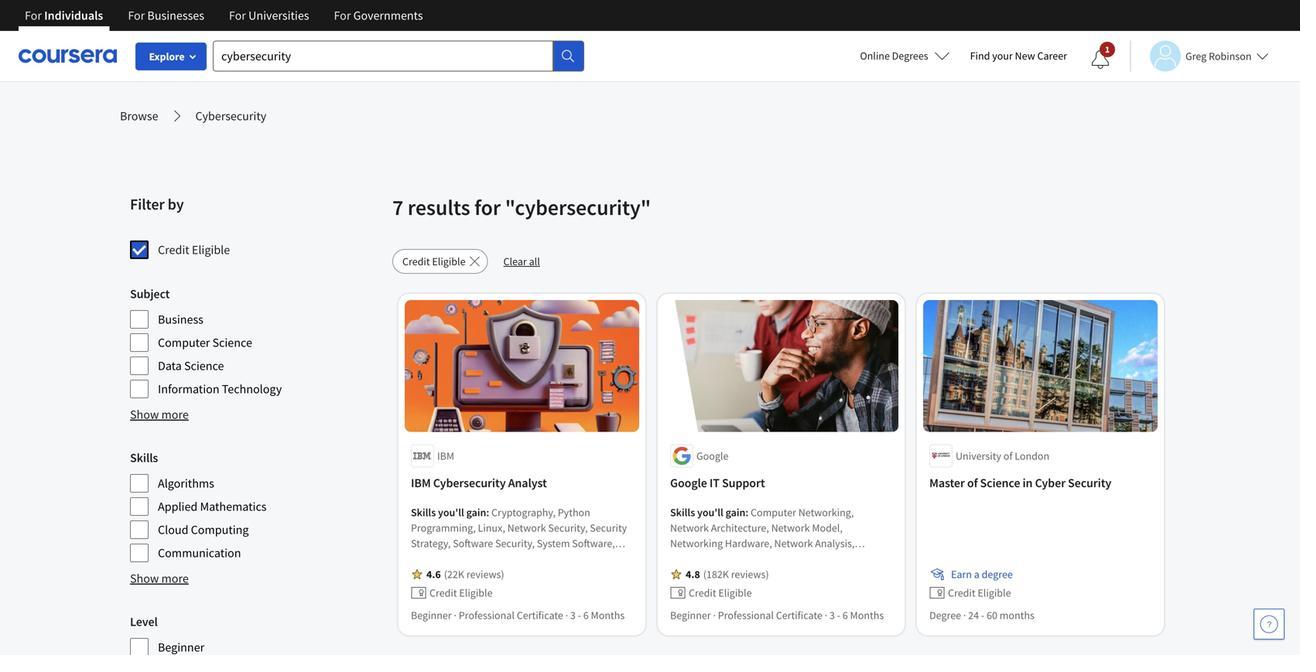 Task type: vqa. For each thing, say whether or not it's contained in the screenshot.
Learn more
no



Task type: describe. For each thing, give the bounding box(es) containing it.
show more for information technology
[[130, 407, 189, 423]]

beginner · professional certificate · 3 - 6 months for support
[[670, 609, 884, 623]]

6 for google it support
[[843, 609, 848, 623]]

credit eligible inside button
[[402, 255, 466, 269]]

for individuals
[[25, 8, 103, 23]]

1
[[1105, 43, 1110, 55]]

for for businesses
[[128, 8, 145, 23]]

of for university
[[1004, 449, 1013, 463]]

credit inside credit eligible button
[[402, 255, 430, 269]]

google it support
[[670, 476, 765, 491]]

information
[[158, 382, 219, 397]]

a
[[974, 568, 980, 582]]

show notifications image
[[1091, 50, 1110, 69]]

google it support link
[[670, 474, 892, 493]]

1 vertical spatial cybersecurity
[[433, 476, 506, 491]]

7 results for "cybersecurity"
[[392, 194, 651, 221]]

earn
[[951, 568, 972, 582]]

2 vertical spatial science
[[980, 476, 1020, 491]]

gain for it
[[726, 506, 746, 520]]

ibm cybersecurity analyst
[[411, 476, 547, 491]]

london
[[1015, 449, 1049, 463]]

clear
[[503, 255, 527, 269]]

find your new career
[[970, 49, 1067, 63]]

it
[[710, 476, 720, 491]]

subject
[[130, 286, 170, 302]]

your
[[992, 49, 1013, 63]]

career
[[1037, 49, 1067, 63]]

computer
[[158, 335, 210, 351]]

professional for analyst
[[459, 609, 515, 623]]

60
[[987, 609, 998, 623]]

help center image
[[1260, 615, 1278, 634]]

3 for ibm cybersecurity analyst
[[570, 609, 576, 623]]

explore
[[149, 50, 185, 63]]

ibm for ibm
[[437, 449, 454, 463]]

applied
[[158, 499, 198, 515]]

eligible for 4.6
[[459, 586, 493, 600]]

4 · from the left
[[825, 609, 827, 623]]

4.8 (182k reviews)
[[686, 568, 769, 582]]

data
[[158, 358, 182, 374]]

google for google
[[697, 449, 729, 463]]

show more button for information technology
[[130, 406, 189, 424]]

professional for support
[[718, 609, 774, 623]]

greg robinson
[[1186, 49, 1252, 63]]

data science
[[158, 358, 224, 374]]

for for universities
[[229, 8, 246, 23]]

explore button
[[135, 43, 207, 70]]

eligible for 4.8
[[718, 586, 752, 600]]

of for master
[[967, 476, 978, 491]]

credit for 4.8
[[689, 586, 716, 600]]

beginner for google
[[670, 609, 711, 623]]

eligible for earn a degree
[[978, 586, 1011, 600]]

computing
[[191, 522, 249, 538]]

in
[[1023, 476, 1033, 491]]

credit eligible button
[[392, 249, 488, 274]]

science for data science
[[184, 358, 224, 374]]

governments
[[353, 8, 423, 23]]

find
[[970, 49, 990, 63]]

master of science in cyber security link
[[929, 474, 1152, 493]]

eligible inside button
[[432, 255, 466, 269]]

: for analyst
[[486, 506, 489, 520]]

filter by
[[130, 195, 184, 214]]

- for support
[[837, 609, 840, 623]]

all
[[529, 255, 540, 269]]

algorithms
[[158, 476, 214, 491]]

university
[[956, 449, 1001, 463]]

universities
[[248, 8, 309, 23]]

computer science
[[158, 335, 252, 351]]

credit eligible for 4.6
[[430, 586, 493, 600]]

browse
[[120, 108, 158, 124]]

credit eligible down by
[[158, 242, 230, 258]]

certificate for google it support
[[776, 609, 822, 623]]

credit eligible for 4.8
[[689, 586, 752, 600]]

greg robinson button
[[1130, 41, 1269, 72]]

degree
[[929, 609, 961, 623]]

6 for ibm cybersecurity analyst
[[583, 609, 589, 623]]

ibm for ibm cybersecurity analyst
[[411, 476, 431, 491]]

show for communication
[[130, 571, 159, 587]]

for businesses
[[128, 8, 204, 23]]

4.6
[[426, 568, 441, 582]]

reviews) for support
[[731, 568, 769, 582]]

online degrees button
[[848, 39, 962, 73]]

business
[[158, 312, 203, 327]]

analyst
[[508, 476, 547, 491]]

results
[[408, 194, 470, 221]]

robinson
[[1209, 49, 1252, 63]]

by
[[168, 195, 184, 214]]

find your new career link
[[962, 46, 1075, 66]]

more for communication
[[161, 571, 189, 587]]

communication
[[158, 546, 241, 561]]

browse link
[[120, 107, 158, 125]]

technology
[[222, 382, 282, 397]]

ibm cybersecurity analyst link
[[411, 474, 633, 493]]



Task type: locate. For each thing, give the bounding box(es) containing it.
eligible down 4.8 (182k reviews) at the bottom right of the page
[[718, 586, 752, 600]]

science down computer science
[[184, 358, 224, 374]]

show more button down information
[[130, 406, 189, 424]]

beginner · professional certificate · 3 - 6 months for analyst
[[411, 609, 625, 623]]

5 · from the left
[[963, 609, 966, 623]]

0 horizontal spatial skills
[[130, 450, 158, 466]]

1 vertical spatial show more
[[130, 571, 189, 587]]

7
[[392, 194, 403, 221]]

1 more from the top
[[161, 407, 189, 423]]

for
[[474, 194, 501, 221]]

credit eligible
[[158, 242, 230, 258], [402, 255, 466, 269], [430, 586, 493, 600], [689, 586, 752, 600], [948, 586, 1011, 600]]

more down information
[[161, 407, 189, 423]]

3 · from the left
[[713, 609, 716, 623]]

1 button
[[1079, 41, 1122, 78]]

eligible down the results
[[432, 255, 466, 269]]

1 horizontal spatial 3
[[830, 609, 835, 623]]

0 vertical spatial google
[[697, 449, 729, 463]]

2 skills you'll gain : from the left
[[670, 506, 751, 520]]

online
[[860, 49, 890, 63]]

2 professional from the left
[[718, 609, 774, 623]]

4.8
[[686, 568, 700, 582]]

credit eligible down the results
[[402, 255, 466, 269]]

What do you want to learn? text field
[[213, 41, 553, 72]]

0 horizontal spatial reviews)
[[466, 568, 504, 582]]

science up data science
[[212, 335, 252, 351]]

filter
[[130, 195, 165, 214]]

skills inside group
[[130, 450, 158, 466]]

beginner
[[411, 609, 452, 623], [670, 609, 711, 623]]

science down university of london on the bottom of the page
[[980, 476, 1020, 491]]

- for analyst
[[578, 609, 581, 623]]

2 you'll from the left
[[697, 506, 723, 520]]

1 horizontal spatial ibm
[[437, 449, 454, 463]]

1 horizontal spatial skills
[[411, 506, 436, 520]]

level
[[130, 614, 158, 630]]

credit down by
[[158, 242, 189, 258]]

2 3 from the left
[[830, 609, 835, 623]]

2 - from the left
[[837, 609, 840, 623]]

for left 'universities'
[[229, 8, 246, 23]]

skills up algorithms at the left of the page
[[130, 450, 158, 466]]

1 horizontal spatial of
[[1004, 449, 1013, 463]]

skills
[[130, 450, 158, 466], [411, 506, 436, 520], [670, 506, 695, 520]]

6
[[583, 609, 589, 623], [843, 609, 848, 623]]

professional
[[459, 609, 515, 623], [718, 609, 774, 623]]

· for 4.6
[[454, 609, 457, 623]]

reviews) right (182k
[[731, 568, 769, 582]]

individuals
[[44, 8, 103, 23]]

1 horizontal spatial cybersecurity
[[433, 476, 506, 491]]

4 for from the left
[[334, 8, 351, 23]]

0 horizontal spatial months
[[591, 609, 625, 623]]

1 horizontal spatial professional
[[718, 609, 774, 623]]

2 reviews) from the left
[[731, 568, 769, 582]]

2 horizontal spatial skills
[[670, 506, 695, 520]]

for left individuals
[[25, 8, 42, 23]]

credit
[[158, 242, 189, 258], [402, 255, 430, 269], [430, 586, 457, 600], [689, 586, 716, 600], [948, 586, 976, 600]]

show more button up level
[[130, 570, 189, 588]]

science
[[212, 335, 252, 351], [184, 358, 224, 374], [980, 476, 1020, 491]]

support
[[722, 476, 765, 491]]

1 for from the left
[[25, 8, 42, 23]]

0 horizontal spatial cybersecurity
[[195, 108, 266, 124]]

0 horizontal spatial certificate
[[517, 609, 563, 623]]

show more up level
[[130, 571, 189, 587]]

professional down 4.6 (22k reviews)
[[459, 609, 515, 623]]

science for computer science
[[212, 335, 252, 351]]

months for analyst
[[591, 609, 625, 623]]

level group
[[130, 613, 383, 655]]

more down communication
[[161, 571, 189, 587]]

new
[[1015, 49, 1035, 63]]

2 more from the top
[[161, 571, 189, 587]]

0 vertical spatial more
[[161, 407, 189, 423]]

credit eligible down 4.6 (22k reviews)
[[430, 586, 493, 600]]

skills you'll gain : down ibm cybersecurity analyst
[[411, 506, 491, 520]]

cyber
[[1035, 476, 1066, 491]]

university of london
[[956, 449, 1049, 463]]

for left businesses
[[128, 8, 145, 23]]

1 vertical spatial google
[[670, 476, 707, 491]]

degree
[[982, 568, 1013, 582]]

3 for google it support
[[830, 609, 835, 623]]

eligible up the business
[[192, 242, 230, 258]]

0 horizontal spatial 3
[[570, 609, 576, 623]]

credit down earn
[[948, 586, 976, 600]]

credit down 7
[[402, 255, 430, 269]]

skills you'll gain : down it on the right bottom
[[670, 506, 751, 520]]

1 horizontal spatial months
[[850, 609, 884, 623]]

reviews) for analyst
[[466, 568, 504, 582]]

3 - from the left
[[981, 609, 985, 623]]

show for information technology
[[130, 407, 159, 423]]

degree · 24 - 60 months
[[929, 609, 1035, 623]]

skills you'll gain : for it
[[670, 506, 751, 520]]

2 for from the left
[[128, 8, 145, 23]]

1 horizontal spatial gain
[[726, 506, 746, 520]]

for for individuals
[[25, 8, 42, 23]]

1 show more button from the top
[[130, 406, 189, 424]]

certificate
[[517, 609, 563, 623], [776, 609, 822, 623]]

1 vertical spatial show more button
[[130, 570, 189, 588]]

2 6 from the left
[[843, 609, 848, 623]]

applied mathematics
[[158, 499, 267, 515]]

skills group
[[130, 449, 383, 563]]

1 reviews) from the left
[[466, 568, 504, 582]]

1 vertical spatial of
[[967, 476, 978, 491]]

google up it on the right bottom
[[697, 449, 729, 463]]

0 horizontal spatial you'll
[[438, 506, 464, 520]]

0 vertical spatial show more
[[130, 407, 189, 423]]

· for earn a degree
[[963, 609, 966, 623]]

reviews)
[[466, 568, 504, 582], [731, 568, 769, 582]]

0 horizontal spatial gain
[[466, 506, 486, 520]]

for universities
[[229, 8, 309, 23]]

1 : from the left
[[486, 506, 489, 520]]

1 horizontal spatial you'll
[[697, 506, 723, 520]]

more
[[161, 407, 189, 423], [161, 571, 189, 587]]

you'll down it on the right bottom
[[697, 506, 723, 520]]

businesses
[[147, 8, 204, 23]]

skills down google it support
[[670, 506, 695, 520]]

1 you'll from the left
[[438, 506, 464, 520]]

2 beginner · professional certificate · 3 - 6 months from the left
[[670, 609, 884, 623]]

earn a degree
[[951, 568, 1013, 582]]

of right master
[[967, 476, 978, 491]]

1 vertical spatial science
[[184, 358, 224, 374]]

clear all button
[[494, 249, 549, 274]]

: down ibm cybersecurity analyst
[[486, 506, 489, 520]]

1 certificate from the left
[[517, 609, 563, 623]]

skills you'll gain :
[[411, 506, 491, 520], [670, 506, 751, 520]]

subject group
[[130, 285, 383, 399]]

3 for from the left
[[229, 8, 246, 23]]

0 vertical spatial science
[[212, 335, 252, 351]]

degrees
[[892, 49, 928, 63]]

skills for google
[[670, 506, 695, 520]]

0 vertical spatial cybersecurity
[[195, 108, 266, 124]]

0 horizontal spatial skills you'll gain :
[[411, 506, 491, 520]]

professional down 4.8 (182k reviews) at the bottom right of the page
[[718, 609, 774, 623]]

None search field
[[213, 41, 584, 72]]

(182k
[[703, 568, 729, 582]]

1 months from the left
[[591, 609, 625, 623]]

·
[[454, 609, 457, 623], [565, 609, 568, 623], [713, 609, 716, 623], [825, 609, 827, 623], [963, 609, 966, 623]]

months
[[1000, 609, 1035, 623]]

0 horizontal spatial beginner
[[411, 609, 452, 623]]

1 · from the left
[[454, 609, 457, 623]]

1 vertical spatial show
[[130, 571, 159, 587]]

credit down 4.8
[[689, 586, 716, 600]]

1 horizontal spatial -
[[837, 609, 840, 623]]

2 : from the left
[[746, 506, 749, 520]]

eligible down degree
[[978, 586, 1011, 600]]

cloud
[[158, 522, 188, 538]]

2 beginner from the left
[[670, 609, 711, 623]]

1 beginner · professional certificate · 3 - 6 months from the left
[[411, 609, 625, 623]]

show more for communication
[[130, 571, 189, 587]]

of left 'london'
[[1004, 449, 1013, 463]]

0 vertical spatial ibm
[[437, 449, 454, 463]]

· for 4.8
[[713, 609, 716, 623]]

: down support
[[746, 506, 749, 520]]

1 show from the top
[[130, 407, 159, 423]]

credit for 4.6
[[430, 586, 457, 600]]

skills up 4.6
[[411, 506, 436, 520]]

1 professional from the left
[[459, 609, 515, 623]]

(22k
[[444, 568, 464, 582]]

2 show more button from the top
[[130, 570, 189, 588]]

you'll down ibm cybersecurity analyst
[[438, 506, 464, 520]]

1 6 from the left
[[583, 609, 589, 623]]

eligible
[[192, 242, 230, 258], [432, 255, 466, 269], [459, 586, 493, 600], [718, 586, 752, 600], [978, 586, 1011, 600]]

4.6 (22k reviews)
[[426, 568, 504, 582]]

show more button
[[130, 406, 189, 424], [130, 570, 189, 588]]

24
[[968, 609, 979, 623]]

beginner for ibm
[[411, 609, 452, 623]]

1 horizontal spatial certificate
[[776, 609, 822, 623]]

1 vertical spatial ibm
[[411, 476, 431, 491]]

beginner · professional certificate · 3 - 6 months down 4.8 (182k reviews) at the bottom right of the page
[[670, 609, 884, 623]]

information technology
[[158, 382, 282, 397]]

you'll for it
[[697, 506, 723, 520]]

google for google it support
[[670, 476, 707, 491]]

show down information
[[130, 407, 159, 423]]

0 vertical spatial of
[[1004, 449, 1013, 463]]

online degrees
[[860, 49, 928, 63]]

: for support
[[746, 506, 749, 520]]

beginner down 4.6
[[411, 609, 452, 623]]

credit eligible for earn a degree
[[948, 586, 1011, 600]]

you'll
[[438, 506, 464, 520], [697, 506, 723, 520]]

show more down information
[[130, 407, 189, 423]]

1 horizontal spatial beginner · professional certificate · 3 - 6 months
[[670, 609, 884, 623]]

gain for cybersecurity
[[466, 506, 486, 520]]

0 horizontal spatial ibm
[[411, 476, 431, 491]]

eligible down 4.6 (22k reviews)
[[459, 586, 493, 600]]

cloud computing
[[158, 522, 249, 538]]

:
[[486, 506, 489, 520], [746, 506, 749, 520]]

credit down 4.6
[[430, 586, 457, 600]]

for
[[25, 8, 42, 23], [128, 8, 145, 23], [229, 8, 246, 23], [334, 8, 351, 23]]

0 horizontal spatial of
[[967, 476, 978, 491]]

1 - from the left
[[578, 609, 581, 623]]

gain down ibm cybersecurity analyst
[[466, 506, 486, 520]]

show up level
[[130, 571, 159, 587]]

beginner down 4.8
[[670, 609, 711, 623]]

2 gain from the left
[[726, 506, 746, 520]]

1 horizontal spatial reviews)
[[731, 568, 769, 582]]

google left it on the right bottom
[[670, 476, 707, 491]]

certificate for ibm cybersecurity analyst
[[517, 609, 563, 623]]

credit eligible down earn a degree
[[948, 586, 1011, 600]]

1 beginner from the left
[[411, 609, 452, 623]]

1 horizontal spatial 6
[[843, 609, 848, 623]]

greg
[[1186, 49, 1207, 63]]

1 vertical spatial more
[[161, 571, 189, 587]]

0 vertical spatial show more button
[[130, 406, 189, 424]]

2 show from the top
[[130, 571, 159, 587]]

0 horizontal spatial beginner · professional certificate · 3 - 6 months
[[411, 609, 625, 623]]

0 horizontal spatial 6
[[583, 609, 589, 623]]

skills for ibm
[[411, 506, 436, 520]]

clear all
[[503, 255, 540, 269]]

you'll for cybersecurity
[[438, 506, 464, 520]]

gain
[[466, 506, 486, 520], [726, 506, 746, 520]]

1 gain from the left
[[466, 506, 486, 520]]

show more button for communication
[[130, 570, 189, 588]]

"cybersecurity"
[[505, 194, 651, 221]]

credit eligible down (182k
[[689, 586, 752, 600]]

months for support
[[850, 609, 884, 623]]

more for information technology
[[161, 407, 189, 423]]

beginner · professional certificate · 3 - 6 months
[[411, 609, 625, 623], [670, 609, 884, 623]]

0 horizontal spatial -
[[578, 609, 581, 623]]

coursera image
[[19, 44, 117, 68]]

2 certificate from the left
[[776, 609, 822, 623]]

master
[[929, 476, 965, 491]]

cybersecurity
[[195, 108, 266, 124], [433, 476, 506, 491]]

for governments
[[334, 8, 423, 23]]

beginner · professional certificate · 3 - 6 months down 4.6 (22k reviews)
[[411, 609, 625, 623]]

2 show more from the top
[[130, 571, 189, 587]]

banner navigation
[[12, 0, 435, 31]]

for left governments
[[334, 8, 351, 23]]

2 months from the left
[[850, 609, 884, 623]]

skills you'll gain : for cybersecurity
[[411, 506, 491, 520]]

1 skills you'll gain : from the left
[[411, 506, 491, 520]]

for for governments
[[334, 8, 351, 23]]

2 horizontal spatial -
[[981, 609, 985, 623]]

reviews) right (22k
[[466, 568, 504, 582]]

master of science in cyber security
[[929, 476, 1111, 491]]

mathematics
[[200, 499, 267, 515]]

credit for earn a degree
[[948, 586, 976, 600]]

1 3 from the left
[[570, 609, 576, 623]]

0 vertical spatial show
[[130, 407, 159, 423]]

0 horizontal spatial :
[[486, 506, 489, 520]]

1 show more from the top
[[130, 407, 189, 423]]

show more
[[130, 407, 189, 423], [130, 571, 189, 587]]

1 horizontal spatial beginner
[[670, 609, 711, 623]]

0 horizontal spatial professional
[[459, 609, 515, 623]]

3
[[570, 609, 576, 623], [830, 609, 835, 623]]

1 horizontal spatial :
[[746, 506, 749, 520]]

1 horizontal spatial skills you'll gain :
[[670, 506, 751, 520]]

security
[[1068, 476, 1111, 491]]

gain down support
[[726, 506, 746, 520]]

2 · from the left
[[565, 609, 568, 623]]



